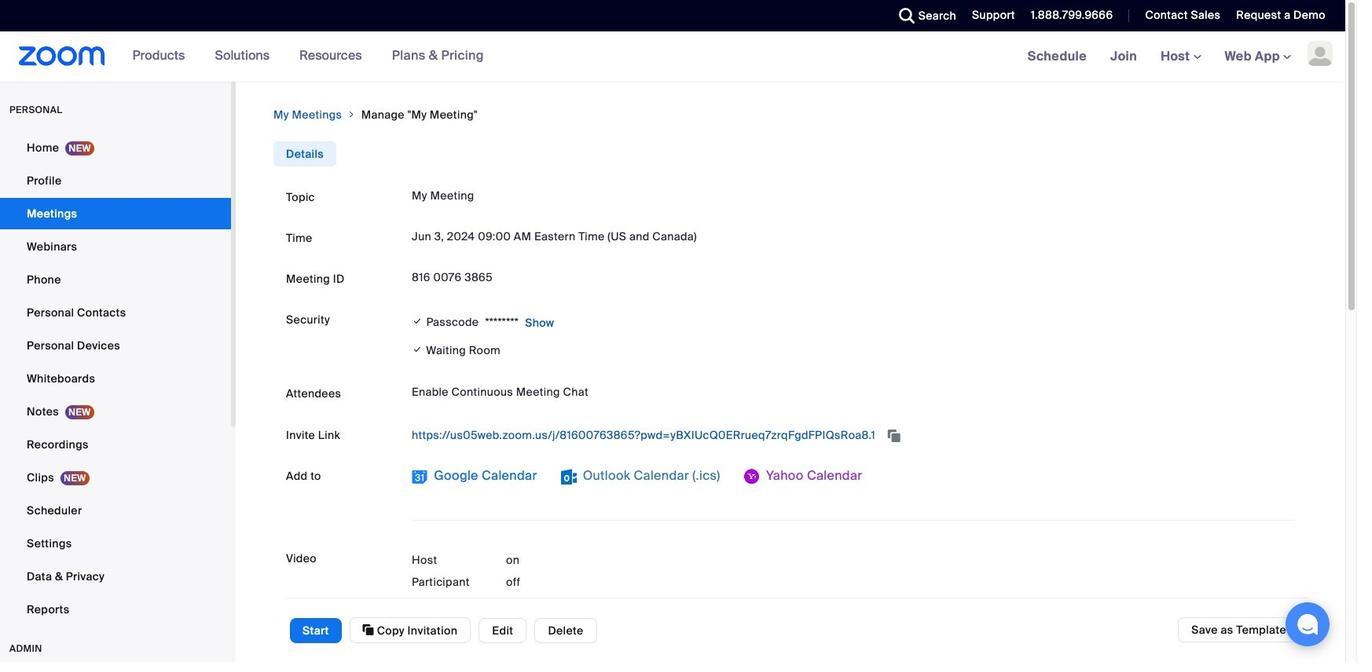 Task type: describe. For each thing, give the bounding box(es) containing it.
copy url image
[[886, 431, 902, 442]]

personal menu menu
[[0, 132, 231, 627]]

open chat image
[[1297, 614, 1319, 636]]

product information navigation
[[105, 31, 496, 82]]

add to google calendar image
[[412, 469, 428, 485]]

add to yahoo calendar image
[[744, 469, 760, 485]]

meetings navigation
[[1016, 31, 1345, 83]]

manage my meeting tab control tab list
[[273, 141, 336, 167]]



Task type: locate. For each thing, give the bounding box(es) containing it.
zoom logo image
[[19, 46, 105, 66]]

1 checked image from the top
[[412, 313, 423, 329]]

0 vertical spatial checked image
[[412, 313, 423, 329]]

manage my meeting navigation
[[273, 107, 1308, 123]]

2 checked image from the top
[[412, 342, 423, 358]]

banner
[[0, 31, 1345, 83]]

checked image
[[412, 313, 423, 329], [412, 342, 423, 358]]

profile picture image
[[1308, 41, 1333, 66]]

copy image
[[363, 623, 374, 637]]

right image
[[347, 107, 357, 123]]

1 vertical spatial checked image
[[412, 342, 423, 358]]

add to outlook calendar (.ics) image
[[561, 469, 576, 485]]

tab
[[273, 141, 336, 167]]



Task type: vqa. For each thing, say whether or not it's contained in the screenshot.
Profile picture
yes



